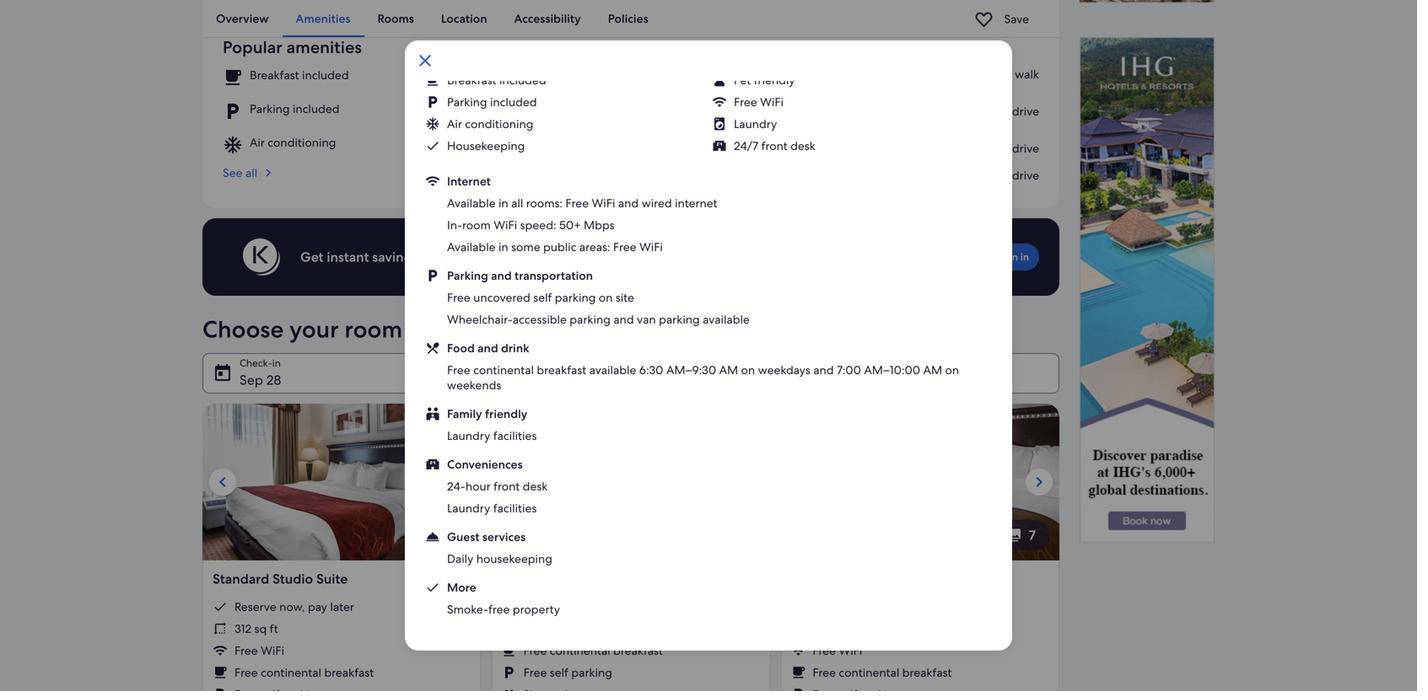 Task type: describe. For each thing, give the bounding box(es) containing it.
pillowtop beds, desk, laptop workspace, blackout drapes image for first show previous image from the left
[[202, 404, 481, 561]]

1 show next image image from the left
[[451, 473, 471, 493]]

rooms
[[378, 11, 414, 26]]

29
[[509, 372, 524, 390]]

family
[[447, 407, 482, 422]]

312
[[235, 622, 252, 637]]

pay for ft
[[308, 600, 327, 615]]

free wifi list item for 2nd list item from the top
[[791, 644, 1050, 659]]

1 horizontal spatial breakfast included
[[447, 73, 546, 88]]

07430
[[929, 25, 963, 40]]

312 sq ft
[[235, 622, 278, 637]]

laundry inside 24-hour front desk laundry facilities
[[447, 501, 490, 516]]

some
[[511, 240, 540, 255]]

small image for parking and transportation
[[425, 268, 440, 283]]

stay
[[466, 249, 491, 266]]

hour
[[466, 479, 491, 494]]

and inside "free uncovered self parking on site wheelchair-accessible parking and van parking available"
[[614, 312, 634, 327]]

parking included inside group
[[447, 94, 537, 110]]

220
[[777, 25, 798, 40]]

choose
[[202, 314, 284, 345]]

small image for 24/7 front desk
[[712, 138, 734, 154]]

route
[[801, 25, 839, 40]]

wheelchair-accessible parking and van parking available list item
[[447, 312, 992, 327]]

medium image inside see all button
[[261, 165, 276, 180]]

19 min walk
[[978, 67, 1039, 82]]

continental inside "free continental breakfast available 6:30 am–9:30 am on weekdays and 7:00 am–10:00 am on weekends"
[[473, 363, 534, 378]]

popular amenities
[[223, 36, 362, 58]]

rooms link
[[364, 0, 428, 37]]

7 for show all 7 images for standard double room
[[1029, 527, 1036, 545]]

desk inside 24-hour front desk laundry facilities
[[523, 479, 548, 494]]

sep 29
[[482, 372, 524, 390]]

friendly for small image related to family friendly
[[485, 407, 528, 422]]

11
[[978, 141, 986, 156]]

dialog containing breakfast included
[[405, 40, 1012, 651]]

and inside "free continental breakfast available 6:30 am–9:30 am on weekdays and 7:00 am–10:00 am on weekends"
[[814, 363, 834, 378]]

amenities link
[[282, 0, 364, 37]]

close, go back to stay details. image
[[415, 51, 435, 71]]

food
[[447, 341, 475, 356]]

standard double room | pillowtop beds, desk, laptop workspace, blackout drapes image
[[781, 404, 1060, 561]]

0 horizontal spatial pet friendly
[[524, 67, 585, 83]]

sign
[[558, 249, 584, 266]]

parking and transportation
[[447, 268, 593, 283]]

reserve now, pay later for ft
[[235, 600, 354, 615]]

mahwah,
[[856, 25, 906, 40]]

overview link
[[202, 0, 282, 37]]

policies link
[[595, 0, 662, 37]]

choose your room
[[202, 314, 403, 345]]

standard
[[213, 571, 269, 589]]

small image for family friendly
[[425, 407, 440, 422]]

in-room wifi speed: 50+ mbps list item
[[447, 218, 992, 233]]

all inside available in all rooms: free wifi and wired internet in-room wifi speed: 50+ mbps available in some public areas: free wifi
[[511, 196, 523, 211]]

28
[[266, 372, 281, 390]]

public
[[543, 240, 577, 255]]

facilities inside 24-hour front desk laundry facilities
[[493, 501, 537, 516]]

min for 19
[[992, 67, 1012, 82]]

breakfast for the free continental breakfast list item for 2nd list item from the top's free wifi list item
[[903, 666, 952, 681]]

parking for parking included's small icon
[[447, 94, 487, 110]]

52
[[973, 168, 986, 183]]

laundry down family
[[447, 429, 490, 444]]

on left this
[[421, 249, 437, 266]]

free continental breakfast list item for 2nd list item from the top's free wifi list item
[[791, 666, 1050, 681]]

services
[[482, 530, 526, 545]]

list containing free wifi
[[791, 600, 1050, 692]]

smoke-free property list item
[[447, 602, 992, 618]]

0 vertical spatial medium image
[[313, 2, 329, 17]]

24/7
[[734, 138, 759, 154]]

220 route 17, mahwah, nj, 07430
[[777, 25, 963, 40]]

2 am from the left
[[924, 363, 943, 378]]

see
[[223, 165, 243, 180]]

accessibility
[[514, 11, 581, 26]]

conditioning inside group
[[465, 116, 534, 132]]

save
[[1004, 11, 1029, 27]]

min for 52
[[989, 168, 1010, 183]]

get
[[300, 249, 324, 266]]

popular location image for 7
[[777, 104, 808, 124]]

available in all rooms: free wifi and wired internet list item
[[447, 196, 992, 211]]

sep 28 button
[[202, 354, 435, 394]]

room,
[[733, 372, 769, 390]]

19
[[978, 67, 989, 82]]

reserve for 312
[[235, 600, 277, 615]]

internet
[[447, 174, 491, 189]]

small image for food and drink
[[425, 341, 440, 356]]

van
[[637, 312, 656, 327]]

breakfast for the middle the free continental breakfast list item
[[613, 644, 663, 659]]

uncovered
[[473, 290, 531, 305]]

later for breakfast
[[619, 600, 643, 615]]

1 7 button from the left
[[415, 521, 471, 551]]

available in some public areas: free wifi list item
[[447, 240, 992, 255]]

standard studio suite
[[213, 571, 348, 589]]

and down when
[[491, 268, 512, 283]]

6:30
[[639, 363, 664, 378]]

7:00
[[837, 363, 861, 378]]

free continental breakfast available 6:30 am–9:30 am on weekdays and 7:00 am–10:00 am on weekends
[[447, 363, 959, 393]]

1 available from the top
[[447, 196, 496, 211]]

sep for sep 29
[[482, 372, 506, 390]]

in down see all button
[[499, 196, 508, 211]]

0 vertical spatial desk
[[791, 138, 816, 154]]

24/7 front desk
[[734, 138, 816, 154]]

1 horizontal spatial free continental breakfast
[[524, 644, 663, 659]]

24-
[[447, 479, 466, 494]]

free
[[489, 602, 510, 618]]

1 horizontal spatial front
[[762, 138, 788, 154]]

laundry facilities
[[447, 429, 537, 444]]

breakfast inside "free continental breakfast available 6:30 am–9:30 am on weekdays and 7:00 am–10:00 am on weekends"
[[537, 363, 587, 378]]

mountain
[[872, 141, 924, 156]]

breakfast for the free continental breakfast list item for free wifi list item associated with 312 sq ft list item
[[324, 666, 374, 681]]

walk
[[1015, 67, 1039, 82]]

guest services
[[447, 530, 526, 545]]

am–9:30
[[666, 363, 716, 378]]

amenities
[[296, 11, 351, 26]]

air conditioning inside group
[[447, 116, 534, 132]]

studio
[[273, 571, 313, 589]]

on right 1
[[741, 363, 755, 378]]

campgaw mountain ski area
[[814, 141, 970, 156]]

sep 28
[[240, 372, 281, 390]]

accessible
[[513, 312, 567, 327]]

ft
[[270, 622, 278, 637]]

popular location image
[[777, 67, 808, 87]]

1 horizontal spatial free continental breakfast list item
[[502, 644, 760, 659]]

drive for 52 min drive
[[1012, 168, 1039, 183]]

pay for breakfast
[[597, 600, 616, 615]]

small image for air conditioning
[[425, 116, 447, 132]]

areas:
[[579, 240, 610, 255]]

and inside available in all rooms: free wifi and wired internet in-room wifi speed: 50+ mbps available in some public areas: free wifi
[[618, 196, 639, 211]]

small image for internet
[[425, 174, 440, 189]]

1 vertical spatial air conditioning
[[250, 135, 336, 150]]

food and drink
[[447, 341, 530, 356]]

free uncovered self parking on site wheelchair-accessible parking and van parking available
[[447, 290, 750, 327]]

instant
[[327, 249, 369, 266]]

0 horizontal spatial pet
[[524, 67, 541, 83]]

weekdays
[[758, 363, 811, 378]]

wifi inside list
[[839, 644, 863, 659]]

sep 29 button
[[445, 354, 677, 394]]

daily
[[447, 552, 474, 567]]

24-hour front desk list item
[[447, 479, 992, 494]]

free wifi list item for 312 sq ft list item
[[213, 644, 471, 659]]

wheelchair-
[[447, 312, 513, 327]]

all inside button
[[246, 165, 258, 180]]

campgaw
[[814, 141, 869, 156]]

free self parking list item
[[502, 666, 760, 681]]

housekeeping
[[447, 138, 525, 154]]

sep for sep 28
[[240, 372, 263, 390]]

family friendly
[[447, 407, 528, 422]]

popular location image for campgaw
[[777, 141, 808, 161]]

breakfast inside group
[[447, 73, 497, 88]]

more
[[447, 580, 476, 596]]

when
[[494, 249, 529, 266]]

0 horizontal spatial breakfast included
[[250, 67, 349, 83]]



Task type: vqa. For each thing, say whether or not it's contained in the screenshot.
'expedia logo'
no



Task type: locate. For each thing, give the bounding box(es) containing it.
pet
[[524, 67, 541, 83], [734, 73, 751, 88]]

1 vertical spatial conditioning
[[268, 135, 336, 150]]

conveniences
[[447, 457, 523, 472]]

0 horizontal spatial air conditioning
[[250, 135, 336, 150]]

reserve now, pay later list item
[[213, 600, 471, 615], [502, 600, 760, 615]]

1 horizontal spatial reserve
[[524, 600, 566, 615]]

0 horizontal spatial friendly
[[485, 407, 528, 422]]

your
[[290, 314, 339, 345]]

2 pillowtop beds, desk, laptop workspace, blackout drapes image from the left
[[492, 404, 771, 561]]

0 horizontal spatial free continental breakfast
[[235, 666, 374, 681]]

reserve for free
[[524, 600, 566, 615]]

1 horizontal spatial air
[[447, 116, 462, 132]]

parking included down 'popular amenities'
[[250, 101, 340, 116]]

facilities
[[493, 429, 537, 444], [493, 501, 537, 516]]

1 horizontal spatial show next image image
[[1029, 473, 1050, 493]]

0 horizontal spatial sep
[[240, 372, 263, 390]]

312 sq ft list item
[[213, 622, 471, 637]]

small image
[[712, 73, 734, 88], [425, 94, 447, 110], [712, 94, 734, 110], [425, 116, 447, 132], [712, 138, 734, 154], [425, 268, 440, 283]]

popular location image right 24/7
[[777, 141, 808, 161]]

facilities up services
[[493, 501, 537, 516]]

medium image
[[313, 2, 329, 17], [261, 165, 276, 180]]

0 horizontal spatial free wifi list item
[[213, 644, 471, 659]]

popular location image up 24/7 front desk
[[777, 104, 808, 124]]

7
[[980, 104, 986, 119], [451, 527, 458, 545], [1029, 527, 1036, 545]]

1 horizontal spatial pay
[[597, 600, 616, 615]]

friendly up laundry facilities
[[485, 407, 528, 422]]

0 horizontal spatial 7 button
[[415, 521, 471, 551]]

0 horizontal spatial parking included
[[250, 101, 340, 116]]

free wifi
[[734, 94, 784, 110], [524, 101, 573, 116], [235, 644, 284, 659], [813, 644, 863, 659]]

free wifi inside group
[[734, 94, 784, 110]]

parking down the popular
[[250, 101, 290, 116]]

popular location image
[[777, 104, 808, 124], [777, 141, 808, 161]]

1 free wifi list item from the left
[[213, 644, 471, 659]]

pay
[[308, 600, 327, 615], [597, 600, 616, 615]]

all left rooms: at left top
[[511, 196, 523, 211]]

2 facilities from the top
[[493, 501, 537, 516]]

0 horizontal spatial now,
[[279, 600, 305, 615]]

in right sign on the top of the page
[[587, 249, 599, 266]]

1 horizontal spatial friendly
[[544, 67, 585, 83]]

1 vertical spatial available
[[447, 240, 496, 255]]

front right hour
[[494, 479, 520, 494]]

small image left internet
[[425, 174, 440, 189]]

free continental breakfast available 6:30 am–9:30 am on weekdays and 7:00 am–10:00 am on weekends list item
[[447, 363, 992, 393]]

small image for laundry
[[712, 116, 734, 132]]

room up stay
[[462, 218, 491, 233]]

room inside available in all rooms: free wifi and wired internet in-room wifi speed: 50+ mbps available in some public areas: free wifi
[[462, 218, 491, 233]]

self inside "free uncovered self parking on site wheelchair-accessible parking and van parking available"
[[533, 290, 552, 305]]

facilities down "family friendly"
[[493, 429, 537, 444]]

free continental breakfast for free wifi list item associated with 312 sq ft list item
[[235, 666, 374, 681]]

1 horizontal spatial desk
[[791, 138, 816, 154]]

2 now, from the left
[[569, 600, 594, 615]]

medium image right the see all
[[261, 165, 276, 180]]

0 horizontal spatial reserve
[[235, 600, 277, 615]]

small image for free wifi
[[712, 94, 734, 110]]

reserve now, pay later down the studio
[[235, 600, 354, 615]]

1 horizontal spatial breakfast
[[447, 73, 497, 88]]

0 horizontal spatial medium image
[[261, 165, 276, 180]]

1 vertical spatial facilities
[[493, 501, 537, 516]]

free continental breakfast list item
[[502, 644, 760, 659], [213, 666, 471, 681], [791, 666, 1050, 681]]

reserve up 312 sq ft
[[235, 600, 277, 615]]

and left "wired"
[[618, 196, 639, 211]]

0 vertical spatial available
[[703, 312, 750, 327]]

2 free wifi list item from the left
[[791, 644, 1050, 659]]

2 list item from the top
[[791, 622, 1050, 637]]

1 horizontal spatial pet friendly
[[734, 73, 795, 88]]

parking for parking and transportation's small icon
[[447, 268, 488, 283]]

2 pay from the left
[[597, 600, 616, 615]]

this
[[441, 249, 463, 266]]

laundry facilities list item down 24-hour front desk list item
[[447, 501, 992, 516]]

0 vertical spatial all
[[246, 165, 258, 180]]

1 vertical spatial room
[[345, 314, 403, 345]]

1 horizontal spatial reserve now, pay later list item
[[502, 600, 760, 615]]

1 horizontal spatial available
[[703, 312, 750, 327]]

desk
[[791, 138, 816, 154], [523, 479, 548, 494]]

desk right hour
[[523, 479, 548, 494]]

pet friendly down accessibility
[[524, 67, 585, 83]]

small image for conveniences
[[425, 457, 440, 472]]

list containing overview
[[202, 0, 1060, 37]]

laundry up see all button
[[524, 135, 567, 150]]

you
[[532, 249, 555, 266]]

available down the free uncovered self parking on site list item
[[703, 312, 750, 327]]

1 vertical spatial self
[[550, 666, 569, 681]]

0 vertical spatial popular location image
[[777, 104, 808, 124]]

small image for parking included
[[425, 94, 447, 110]]

nj,
[[909, 25, 926, 40]]

1 vertical spatial available
[[589, 363, 636, 378]]

2 vertical spatial drive
[[1012, 168, 1039, 183]]

front inside 24-hour front desk laundry facilities
[[494, 479, 520, 494]]

0 horizontal spatial room
[[345, 314, 403, 345]]

parking up housekeeping
[[447, 94, 487, 110]]

and right the food
[[478, 341, 498, 356]]

am right am–10:00
[[924, 363, 943, 378]]

small image up internet
[[425, 138, 447, 154]]

1 horizontal spatial room
[[462, 218, 491, 233]]

and down site on the top
[[614, 312, 634, 327]]

1 later from the left
[[330, 600, 354, 615]]

wired
[[642, 196, 672, 211]]

pet left popular location icon at right top
[[734, 73, 751, 88]]

1 pay from the left
[[308, 600, 327, 615]]

available in all rooms: free wifi and wired internet in-room wifi speed: 50+ mbps available in some public areas: free wifi
[[447, 196, 718, 255]]

0 horizontal spatial 7
[[451, 527, 458, 545]]

later for ft
[[330, 600, 354, 615]]

drink
[[501, 341, 530, 356]]

all right see
[[246, 165, 258, 180]]

free inside "free uncovered self parking on site wheelchair-accessible parking and van parking available"
[[447, 290, 471, 305]]

min right '11'
[[989, 141, 1010, 156]]

1 horizontal spatial free wifi list item
[[791, 644, 1050, 659]]

1 vertical spatial front
[[494, 479, 520, 494]]

2 laundry facilities list item from the top
[[447, 501, 992, 516]]

0 horizontal spatial desk
[[523, 479, 548, 494]]

sq
[[254, 622, 267, 637]]

book!
[[629, 249, 665, 266]]

1 drive from the top
[[1012, 104, 1039, 119]]

small image left family
[[425, 407, 440, 422]]

am
[[719, 363, 738, 378], [924, 363, 943, 378]]

air conditioning up the see all
[[250, 135, 336, 150]]

1 horizontal spatial pet
[[734, 73, 751, 88]]

2 reserve now, pay later list item from the left
[[502, 600, 760, 615]]

room
[[462, 218, 491, 233], [345, 314, 403, 345]]

2 sep from the left
[[482, 372, 506, 390]]

1 horizontal spatial all
[[511, 196, 523, 211]]

small image down the close, go back to stay details. image in the top left of the page
[[425, 73, 447, 88]]

drive
[[1012, 104, 1039, 119], [1012, 141, 1039, 156], [1012, 168, 1039, 183]]

small image left popular location icon at right top
[[712, 73, 734, 88]]

1 vertical spatial popular location image
[[777, 141, 808, 161]]

breakfast inside list
[[903, 666, 952, 681]]

small image down get instant savings on this stay when you sign in and book!
[[425, 268, 440, 283]]

free continental breakfast for 2nd list item from the top's free wifi list item
[[813, 666, 952, 681]]

breakfast included
[[250, 67, 349, 83], [447, 73, 546, 88]]

small image left the food
[[425, 341, 440, 356]]

list item
[[791, 600, 1050, 615], [791, 622, 1050, 637]]

7 for show all 7 images for standard studio suite
[[451, 527, 458, 545]]

small image
[[425, 73, 447, 88], [712, 116, 734, 132], [425, 138, 447, 154], [425, 174, 440, 189], [425, 341, 440, 356], [425, 407, 440, 422], [425, 457, 440, 472], [425, 530, 440, 545], [425, 580, 440, 596]]

1
[[725, 372, 729, 390]]

min right 52
[[989, 168, 1010, 183]]

air up housekeeping
[[447, 116, 462, 132]]

1 reserve now, pay later list item from the left
[[213, 600, 471, 615]]

0 horizontal spatial available
[[589, 363, 636, 378]]

small image for guest services
[[425, 530, 440, 545]]

2 show previous image image from the left
[[502, 473, 522, 493]]

0 horizontal spatial air
[[250, 135, 265, 150]]

show all 7 images for standard double room image
[[1007, 528, 1022, 544]]

front right 24/7
[[762, 138, 788, 154]]

small image up 24/7
[[712, 94, 734, 110]]

1 sep from the left
[[240, 372, 263, 390]]

2 drive from the top
[[1012, 141, 1039, 156]]

am right "am–9:30"
[[719, 363, 738, 378]]

popular
[[223, 36, 282, 58]]

2 horizontal spatial free continental breakfast
[[813, 666, 952, 681]]

in left some at the left of the page
[[499, 240, 508, 255]]

available down internet
[[447, 196, 496, 211]]

0 horizontal spatial am
[[719, 363, 738, 378]]

self down property
[[550, 666, 569, 681]]

breakfast
[[537, 363, 587, 378], [613, 644, 663, 659], [324, 666, 374, 681], [903, 666, 952, 681]]

0 vertical spatial air
[[447, 116, 462, 132]]

0 horizontal spatial show previous image image
[[213, 473, 233, 493]]

savings
[[372, 249, 418, 266]]

small image left conveniences
[[425, 457, 440, 472]]

pay down suite
[[308, 600, 327, 615]]

free continental breakfast inside list
[[813, 666, 952, 681]]

1 vertical spatial medium image
[[261, 165, 276, 180]]

2 horizontal spatial friendly
[[754, 73, 795, 88]]

0 horizontal spatial show next image image
[[451, 473, 471, 493]]

dialog
[[405, 40, 1012, 651]]

small image up available in all rooms: free wifi and wired internet list item
[[712, 138, 734, 154]]

0 horizontal spatial reserve now, pay later
[[235, 600, 354, 615]]

free continental breakfast list item for free wifi list item associated with 312 sq ft list item
[[213, 666, 471, 681]]

free self parking
[[524, 666, 612, 681]]

ski
[[927, 141, 942, 156]]

1 vertical spatial air
[[250, 135, 265, 150]]

overview
[[216, 11, 269, 26]]

list
[[202, 0, 1060, 37], [777, 67, 1039, 198], [213, 600, 471, 692], [502, 600, 760, 692], [791, 600, 1050, 692]]

and left '7:00' at bottom
[[814, 363, 834, 378]]

breakfast included up housekeeping
[[447, 73, 546, 88]]

continental
[[473, 363, 534, 378], [550, 644, 611, 659], [261, 666, 321, 681], [839, 666, 900, 681]]

laundry down hour
[[447, 501, 490, 516]]

sep inside button
[[240, 372, 263, 390]]

front
[[762, 138, 788, 154], [494, 479, 520, 494]]

1 horizontal spatial parking included
[[447, 94, 537, 110]]

reserve now, pay later list item for ft
[[213, 600, 471, 615]]

1 vertical spatial desk
[[523, 479, 548, 494]]

0 vertical spatial available
[[447, 196, 496, 211]]

property
[[513, 602, 560, 618]]

site
[[616, 290, 634, 305]]

small image for pet friendly
[[712, 73, 734, 88]]

1 show previous image image from the left
[[213, 473, 233, 493]]

smoke-free property
[[447, 602, 560, 618]]

1 pillowtop beds, desk, laptop workspace, blackout drapes image from the left
[[202, 404, 481, 561]]

0 horizontal spatial reserve now, pay later list item
[[213, 600, 471, 615]]

small image down the close, go back to stay details. image in the top left of the page
[[425, 94, 447, 110]]

1 horizontal spatial pillowtop beds, desk, laptop workspace, blackout drapes image
[[492, 404, 771, 561]]

amenities
[[287, 36, 362, 58]]

min down '19 min walk'
[[989, 104, 1010, 119]]

free wifi inside list
[[813, 644, 863, 659]]

laundry facilities list item
[[447, 429, 992, 444], [447, 501, 992, 516]]

area
[[945, 141, 970, 156]]

0 horizontal spatial pay
[[308, 600, 327, 615]]

2 horizontal spatial 7
[[1029, 527, 1036, 545]]

1 horizontal spatial medium image
[[313, 2, 329, 17]]

1 horizontal spatial air conditioning
[[447, 116, 534, 132]]

50+
[[559, 218, 581, 233]]

0 horizontal spatial pillowtop beds, desk, laptop workspace, blackout drapes image
[[202, 404, 481, 561]]

1 vertical spatial list item
[[791, 622, 1050, 637]]

group containing breakfast included
[[425, 46, 992, 631]]

2 reserve now, pay later from the left
[[524, 600, 643, 615]]

1 horizontal spatial reserve now, pay later
[[524, 600, 643, 615]]

reserve now, pay later up free self parking
[[524, 600, 643, 615]]

daily housekeeping list item
[[447, 552, 992, 567]]

available inside "free uncovered self parking on site wheelchair-accessible parking and van parking available"
[[703, 312, 750, 327]]

7 down "19"
[[980, 104, 986, 119]]

1 popular location image from the top
[[777, 104, 808, 124]]

7 right show all 7 images for standard studio suite
[[451, 527, 458, 545]]

available down in-
[[447, 240, 496, 255]]

breakfast included down 'popular amenities'
[[250, 67, 349, 83]]

breakfast down location
[[447, 73, 497, 88]]

small image left 'guest'
[[425, 530, 440, 545]]

pet friendly
[[524, 67, 585, 83], [734, 73, 795, 88]]

travelers
[[783, 372, 835, 390]]

1 horizontal spatial am
[[924, 363, 943, 378]]

7 min drive
[[980, 104, 1039, 119]]

small image for housekeeping
[[425, 138, 447, 154]]

2 horizontal spatial free continental breakfast list item
[[791, 666, 1050, 681]]

drive up 52 min drive
[[1012, 141, 1039, 156]]

min
[[992, 67, 1012, 82], [989, 104, 1010, 119], [989, 141, 1010, 156], [989, 168, 1010, 183]]

1 vertical spatial all
[[511, 196, 523, 211]]

available inside "free continental breakfast available 6:30 am–9:30 am on weekdays and 7:00 am–10:00 am on weekends"
[[589, 363, 636, 378]]

friendly down accessibility
[[544, 67, 585, 83]]

breakfast down 'popular amenities'
[[250, 67, 299, 83]]

pillowtop beds, desk, laptop workspace, blackout drapes image
[[202, 404, 481, 561], [492, 404, 771, 561]]

list containing 19 min walk
[[777, 67, 1039, 198]]

parking down stay
[[447, 268, 488, 283]]

free wifi list item
[[213, 644, 471, 659], [791, 644, 1050, 659]]

1 laundry facilities list item from the top
[[447, 429, 992, 444]]

parking included up housekeeping
[[447, 94, 537, 110]]

0 vertical spatial laundry facilities list item
[[447, 429, 992, 444]]

1 vertical spatial laundry facilities list item
[[447, 501, 992, 516]]

2 reserve from the left
[[524, 600, 566, 615]]

reserve now, pay later list item for breakfast
[[502, 600, 760, 615]]

free uncovered self parking on site list item
[[447, 290, 992, 305]]

weekends
[[447, 378, 501, 393]]

free inside "free continental breakfast available 6:30 am–9:30 am on weekdays and 7:00 am–10:00 am on weekends"
[[447, 363, 471, 378]]

1 reserve now, pay later from the left
[[235, 600, 354, 615]]

show previous image image
[[213, 473, 233, 493], [502, 473, 522, 493]]

52 min drive
[[973, 168, 1039, 183]]

on
[[421, 249, 437, 266], [599, 290, 613, 305], [741, 363, 755, 378], [945, 363, 959, 378]]

1 room, 2 travelers
[[725, 372, 835, 390]]

1 horizontal spatial conditioning
[[465, 116, 534, 132]]

2
[[772, 372, 779, 390]]

small image up 24/7
[[712, 116, 734, 132]]

accessibility link
[[501, 0, 595, 37]]

1 vertical spatial drive
[[1012, 141, 1039, 156]]

0 vertical spatial room
[[462, 218, 491, 233]]

1 facilities from the top
[[493, 429, 537, 444]]

0 vertical spatial conditioning
[[465, 116, 534, 132]]

now, right property
[[569, 600, 594, 615]]

and
[[618, 196, 639, 211], [602, 249, 626, 266], [491, 268, 512, 283], [614, 312, 634, 327], [478, 341, 498, 356], [814, 363, 834, 378]]

now, down the studio
[[279, 600, 305, 615]]

7 right show all 7 images for standard double room
[[1029, 527, 1036, 545]]

now, for ft
[[279, 600, 305, 615]]

later up 312 sq ft list item
[[330, 600, 354, 615]]

on left site on the top
[[599, 290, 613, 305]]

1 horizontal spatial show previous image image
[[502, 473, 522, 493]]

parking
[[555, 290, 596, 305], [570, 312, 611, 327], [659, 312, 700, 327], [571, 666, 612, 681]]

am–10:00
[[864, 363, 921, 378]]

drive down 11 min drive
[[1012, 168, 1039, 183]]

reserve right free
[[524, 600, 566, 615]]

1 list item from the top
[[791, 600, 1050, 615]]

2 show next image image from the left
[[1029, 473, 1050, 493]]

in-
[[447, 218, 462, 233]]

drive for 11 min drive
[[1012, 141, 1039, 156]]

later up "free self parking" list item
[[619, 600, 643, 615]]

guest
[[447, 530, 480, 545]]

0 vertical spatial drive
[[1012, 104, 1039, 119]]

on right am–10:00
[[945, 363, 959, 378]]

0 horizontal spatial free continental breakfast list item
[[213, 666, 471, 681]]

1 reserve from the left
[[235, 600, 277, 615]]

0 horizontal spatial later
[[330, 600, 354, 615]]

see all
[[223, 165, 258, 180]]

0 horizontal spatial breakfast
[[250, 67, 299, 83]]

3 drive from the top
[[1012, 168, 1039, 183]]

friendly for small icon for pet friendly
[[754, 73, 795, 88]]

daily housekeeping
[[447, 552, 553, 567]]

laundry up 24/7
[[734, 116, 777, 132]]

friendly
[[544, 67, 585, 83], [754, 73, 795, 88], [485, 407, 528, 422]]

self
[[533, 290, 552, 305], [550, 666, 569, 681]]

mbps
[[584, 218, 615, 233]]

sep left 28
[[240, 372, 263, 390]]

pay up "free self parking" list item
[[597, 600, 616, 615]]

1 horizontal spatial now,
[[569, 600, 594, 615]]

available
[[447, 196, 496, 211], [447, 240, 496, 255]]

pet down accessibility
[[524, 67, 541, 83]]

desk right 24/7
[[791, 138, 816, 154]]

self up the accessible
[[533, 290, 552, 305]]

policies
[[608, 11, 648, 26]]

0 vertical spatial list item
[[791, 600, 1050, 615]]

reserve now, pay later list item up 312 sq ft list item
[[213, 600, 471, 615]]

1 horizontal spatial later
[[619, 600, 643, 615]]

reserve now, pay later
[[235, 600, 354, 615], [524, 600, 643, 615]]

reserve now, pay later list item up "free self parking" list item
[[502, 600, 760, 615]]

drive down walk
[[1012, 104, 1039, 119]]

air up the see all
[[250, 135, 265, 150]]

show all 7 images for standard studio suite image
[[429, 528, 444, 544]]

sep inside button
[[482, 372, 506, 390]]

free continental breakfast
[[524, 644, 663, 659], [235, 666, 374, 681], [813, 666, 952, 681]]

1 now, from the left
[[279, 600, 305, 615]]

now,
[[279, 600, 305, 615], [569, 600, 594, 615]]

available left 6:30
[[589, 363, 636, 378]]

2 available from the top
[[447, 240, 496, 255]]

speed:
[[520, 218, 556, 233]]

1 horizontal spatial sep
[[482, 372, 506, 390]]

small image for more
[[425, 580, 440, 596]]

1 am from the left
[[719, 363, 738, 378]]

0 horizontal spatial conditioning
[[268, 135, 336, 150]]

group
[[425, 46, 992, 631]]

0 horizontal spatial front
[[494, 479, 520, 494]]

sep left 29
[[482, 372, 506, 390]]

small image for breakfast included
[[425, 73, 447, 88]]

smoke-
[[447, 602, 489, 618]]

reserve now, pay later for breakfast
[[524, 600, 643, 615]]

now, for breakfast
[[569, 600, 594, 615]]

Save property to a trip checkbox
[[971, 5, 998, 32]]

pillowtop beds, desk, laptop workspace, blackout drapes image for 1st show previous image from right
[[492, 404, 771, 561]]

0 vertical spatial facilities
[[493, 429, 537, 444]]

0 vertical spatial air conditioning
[[447, 116, 534, 132]]

later
[[330, 600, 354, 615], [619, 600, 643, 615]]

1 horizontal spatial 7 button
[[994, 521, 1050, 551]]

2 later from the left
[[619, 600, 643, 615]]

air
[[447, 116, 462, 132], [250, 135, 265, 150]]

transportation
[[515, 268, 593, 283]]

and left book!
[[602, 249, 626, 266]]

11 min drive
[[978, 141, 1039, 156]]

air inside group
[[447, 116, 462, 132]]

room right your
[[345, 314, 403, 345]]

medium image up amenities
[[313, 2, 329, 17]]

min for 7
[[989, 104, 1010, 119]]

internet
[[675, 196, 718, 211]]

pet friendly down 220
[[734, 73, 795, 88]]

show next image image
[[451, 473, 471, 493], [1029, 473, 1050, 493]]

1 horizontal spatial 7
[[980, 104, 986, 119]]

rooms:
[[526, 196, 563, 211]]

laundry facilities list item up 24-hour front desk list item
[[447, 429, 992, 444]]

2 popular location image from the top
[[777, 141, 808, 161]]

min for 11
[[989, 141, 1010, 156]]

air conditioning up housekeeping
[[447, 116, 534, 132]]

min right "19"
[[992, 67, 1012, 82]]

drive for 7 min drive
[[1012, 104, 1039, 119]]

0 horizontal spatial all
[[246, 165, 258, 180]]

small image up housekeeping
[[425, 116, 447, 132]]

17,
[[841, 25, 853, 40]]

on inside "free uncovered self parking on site wheelchair-accessible parking and van parking available"
[[599, 290, 613, 305]]

small image left more
[[425, 580, 440, 596]]

0 vertical spatial front
[[762, 138, 788, 154]]

breakfast
[[250, 67, 299, 83], [447, 73, 497, 88]]

2 7 button from the left
[[994, 521, 1050, 551]]

pet friendly inside group
[[734, 73, 795, 88]]

0 vertical spatial self
[[533, 290, 552, 305]]

parking included
[[447, 94, 537, 110], [250, 101, 340, 116]]

friendly down 220
[[754, 73, 795, 88]]



